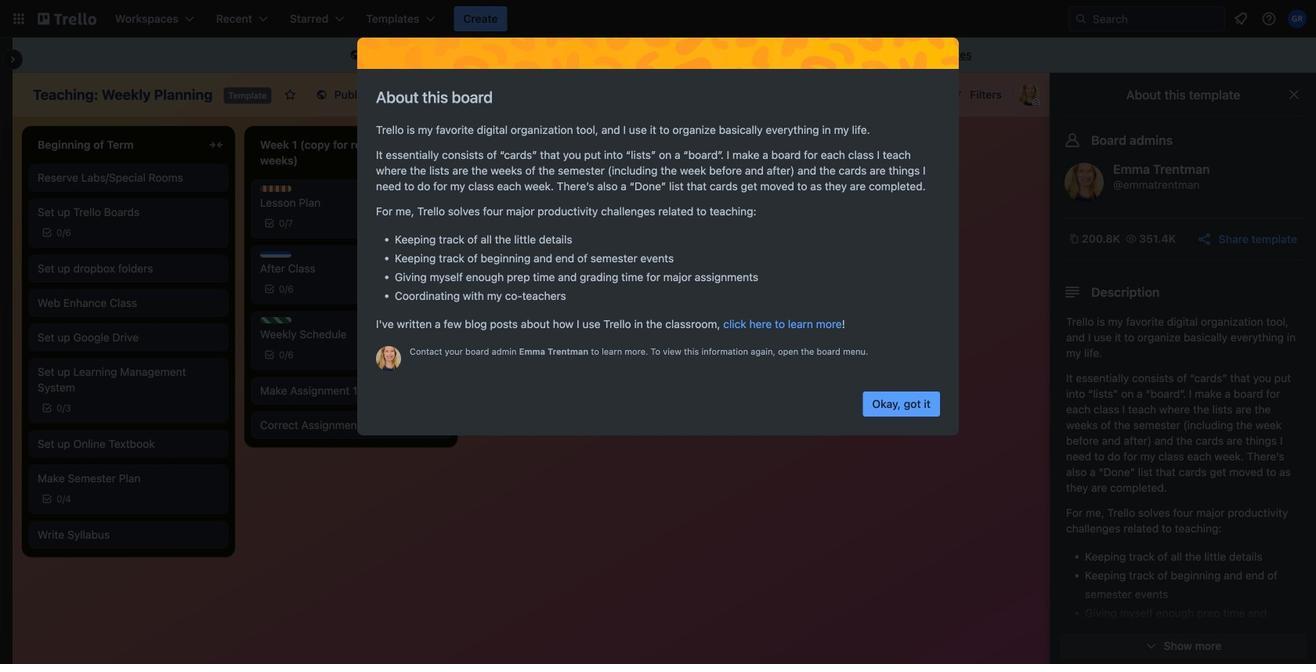 Task type: vqa. For each thing, say whether or not it's contained in the screenshot.
Sm icon
yes



Task type: locate. For each thing, give the bounding box(es) containing it.
open information menu image
[[1261, 11, 1277, 27]]

2 vertical spatial emma trentman (emmatrentman) image
[[376, 346, 401, 371]]

0 notifications image
[[1231, 9, 1250, 28]]

emma trentman (emmatrentman) image
[[1018, 84, 1040, 106], [1065, 163, 1104, 202], [376, 346, 401, 371]]

collapse list image
[[429, 136, 448, 154], [652, 136, 671, 154]]

2 collapse list image from the left
[[652, 136, 671, 154]]

sm image
[[347, 48, 363, 63]]

1 horizontal spatial collapse list image
[[652, 136, 671, 154]]

0 horizontal spatial collapse list image
[[429, 136, 448, 154]]

0 vertical spatial emma trentman (emmatrentman) image
[[1018, 84, 1040, 106]]

1 vertical spatial emma trentman (emmatrentman) image
[[1065, 163, 1104, 202]]

greg robinson (gregrobinson96) image
[[1288, 9, 1307, 28]]

collapse list image
[[207, 136, 226, 154]]

2 horizontal spatial emma trentman (emmatrentman) image
[[1065, 163, 1104, 202]]

0 horizontal spatial emma trentman (emmatrentman) image
[[376, 346, 401, 371]]



Task type: describe. For each thing, give the bounding box(es) containing it.
Search field
[[1069, 6, 1225, 31]]

color: orange, title: none image
[[260, 186, 291, 192]]

Board name text field
[[25, 82, 220, 107]]

search image
[[1075, 13, 1087, 25]]

1 collapse list image from the left
[[429, 136, 448, 154]]

1 horizontal spatial emma trentman (emmatrentman) image
[[1018, 84, 1040, 106]]

color: green, title: none image
[[260, 317, 291, 324]]

primary element
[[0, 0, 1316, 38]]

star or unstar board image
[[284, 89, 297, 101]]

color: blue, title: none image
[[260, 251, 291, 258]]



